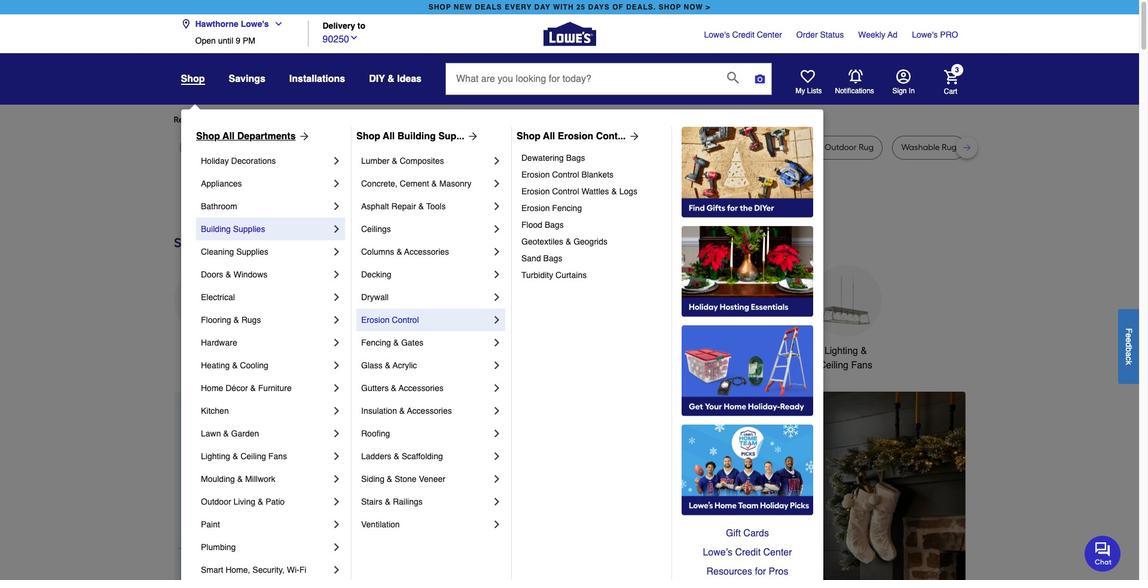 Task type: vqa. For each thing, say whether or not it's contained in the screenshot.
the Dowels & Dowel Pins
no



Task type: locate. For each thing, give the bounding box(es) containing it.
lowe's home improvement notification center image
[[849, 69, 863, 84]]

2 vertical spatial bags
[[544, 254, 563, 263]]

credit up search image
[[733, 30, 755, 39]]

0 horizontal spatial decorations
[[231, 156, 276, 166]]

appliances down holiday at the left
[[201, 179, 242, 188]]

1 horizontal spatial for
[[377, 115, 387, 125]]

security,
[[253, 565, 285, 575]]

0 horizontal spatial all
[[223, 131, 235, 142]]

and for allen and roth area rug
[[496, 142, 512, 153]]

chevron right image for asphalt repair & tools
[[491, 200, 503, 212]]

1 allen from the left
[[475, 142, 494, 153]]

open
[[195, 36, 216, 45]]

savings button
[[229, 68, 266, 90]]

1 vertical spatial kitchen
[[201, 406, 229, 416]]

accessories down ceilings link
[[405, 247, 449, 257]]

0 vertical spatial appliances
[[201, 179, 242, 188]]

all inside shop all departments link
[[223, 131, 235, 142]]

erosion control
[[361, 315, 419, 325]]

building up desk
[[398, 131, 436, 142]]

lowe's credit center
[[703, 548, 793, 558]]

all for erosion
[[543, 131, 556, 142]]

1 horizontal spatial roth
[[634, 142, 651, 153]]

1 vertical spatial bags
[[545, 220, 564, 230]]

0 vertical spatial fencing
[[553, 203, 582, 213]]

0 vertical spatial bathroom
[[201, 202, 237, 211]]

0 horizontal spatial and
[[496, 142, 512, 153]]

arrow right image for shop all building sup...
[[465, 130, 479, 142]]

all for building
[[383, 131, 395, 142]]

bags down erosion fencing
[[545, 220, 564, 230]]

all up furniture
[[383, 131, 395, 142]]

0 vertical spatial arrow right image
[[296, 130, 310, 142]]

lowe's up pm
[[241, 19, 269, 29]]

shop up 5x8
[[196, 131, 220, 142]]

1 washable from the left
[[696, 142, 734, 153]]

fencing down the erosion control wattles & logs
[[553, 203, 582, 213]]

0 vertical spatial home
[[757, 346, 782, 357]]

0 horizontal spatial you
[[283, 115, 297, 125]]

1 vertical spatial lighting
[[201, 452, 230, 461]]

e
[[1125, 333, 1135, 338], [1125, 338, 1135, 343]]

kitchen up lawn
[[201, 406, 229, 416]]

all inside shop all building sup... link
[[383, 131, 395, 142]]

arrow right image
[[296, 130, 310, 142], [944, 497, 956, 509]]

arrow right image up the dewatering bags link
[[626, 130, 641, 142]]

ventilation
[[361, 520, 400, 530]]

& for gutters & accessories link
[[391, 384, 397, 393]]

0 horizontal spatial smart
[[201, 565, 223, 575]]

smart
[[729, 346, 754, 357], [201, 565, 223, 575]]

shop for shop all building sup...
[[357, 131, 381, 142]]

0 horizontal spatial washable
[[696, 142, 734, 153]]

gutters & accessories
[[361, 384, 444, 393]]

1 all from the left
[[223, 131, 235, 142]]

control down dewatering bags
[[553, 170, 580, 180]]

0 vertical spatial center
[[757, 30, 783, 39]]

0 vertical spatial lighting
[[825, 346, 859, 357]]

chevron right image for cleaning supplies
[[331, 246, 343, 258]]

rug 5x8
[[189, 142, 219, 153]]

1 vertical spatial supplies
[[236, 247, 269, 257]]

0 horizontal spatial chevron down image
[[269, 19, 283, 29]]

& inside button
[[388, 74, 395, 84]]

center
[[757, 30, 783, 39], [764, 548, 793, 558]]

1 horizontal spatial ceiling
[[820, 360, 849, 371]]

1 horizontal spatial fans
[[852, 360, 873, 371]]

shop inside shop all building sup... link
[[357, 131, 381, 142]]

hawthorne lowe's button
[[181, 12, 288, 36]]

1 vertical spatial accessories
[[399, 384, 444, 393]]

erosion up flood
[[522, 203, 550, 213]]

c
[[1125, 356, 1135, 361]]

1 horizontal spatial shop
[[659, 3, 682, 11]]

appliances inside appliances button
[[186, 346, 233, 357]]

erosion for erosion fencing
[[522, 203, 550, 213]]

3 all from the left
[[543, 131, 556, 142]]

2 allen from the left
[[595, 142, 614, 153]]

0 horizontal spatial bathroom
[[201, 202, 237, 211]]

0 horizontal spatial building
[[201, 224, 231, 234]]

25 days of deals. don't miss deals every day. same-day delivery on in-stock orders placed by 2 p m. image
[[174, 392, 367, 580]]

smart home, security, wi-fi link
[[201, 559, 331, 580]]

smart home
[[729, 346, 782, 357]]

lowe's home team holiday picks. image
[[682, 425, 814, 516]]

erosion control blankets link
[[522, 166, 664, 183]]

lighting
[[825, 346, 859, 357], [201, 452, 230, 461]]

0 horizontal spatial area
[[306, 142, 324, 153]]

chevron right image for glass & acrylic
[[491, 360, 503, 372]]

1 vertical spatial fencing
[[361, 338, 391, 348]]

resources
[[707, 567, 753, 577]]

flood
[[522, 220, 543, 230]]

asphalt repair & tools
[[361, 202, 446, 211]]

fencing up glass
[[361, 338, 391, 348]]

kitchen left faucets on the bottom left
[[448, 346, 480, 357]]

& for lumber & composites link on the top of the page
[[392, 156, 398, 166]]

1 horizontal spatial home
[[757, 346, 782, 357]]

smart home button
[[720, 265, 791, 358]]

1 horizontal spatial all
[[383, 131, 395, 142]]

deals.
[[627, 3, 657, 11]]

erosion up erosion fencing
[[522, 187, 550, 196]]

2 vertical spatial accessories
[[407, 406, 452, 416]]

e up the "b"
[[1125, 338, 1135, 343]]

lighting inside lighting & ceiling fans link
[[201, 452, 230, 461]]

1 vertical spatial appliances
[[186, 346, 233, 357]]

90250 button
[[323, 31, 359, 46]]

decorations for christmas
[[366, 360, 417, 371]]

shop 25 days of deals by category image
[[174, 233, 966, 253]]

chevron right image for decking
[[491, 269, 503, 281]]

cleaning supplies
[[201, 247, 269, 257]]

doors
[[201, 270, 223, 279]]

lowe's
[[241, 19, 269, 29], [705, 30, 730, 39], [913, 30, 938, 39]]

arrow right image inside shop all departments link
[[296, 130, 310, 142]]

supplies up cleaning supplies
[[233, 224, 265, 234]]

3 shop from the left
[[517, 131, 541, 142]]

1 vertical spatial fans
[[269, 452, 287, 461]]

& for columns & accessories link
[[397, 247, 402, 257]]

credit up resources for pros link
[[736, 548, 761, 558]]

1 horizontal spatial kitchen
[[448, 346, 480, 357]]

0 horizontal spatial for
[[270, 115, 281, 125]]

fans
[[852, 360, 873, 371], [269, 452, 287, 461]]

& for 'siding & stone veneer' link
[[387, 475, 393, 484]]

& for lighting & ceiling fans link
[[233, 452, 238, 461]]

0 vertical spatial fans
[[852, 360, 873, 371]]

& for stairs & railings link
[[385, 497, 391, 507]]

holiday
[[201, 156, 229, 166]]

allen for allen and roth area rug
[[475, 142, 494, 153]]

center for lowe's credit center
[[764, 548, 793, 558]]

roth up logs at the top right of page
[[634, 142, 651, 153]]

0 horizontal spatial ceiling
[[241, 452, 266, 461]]

control up gates
[[392, 315, 419, 325]]

acrylic
[[393, 361, 417, 370]]

allen right desk
[[475, 142, 494, 153]]

chevron right image
[[491, 155, 503, 167], [491, 178, 503, 190], [331, 269, 343, 281], [491, 269, 503, 281], [331, 314, 343, 326], [491, 314, 503, 326], [331, 337, 343, 349], [491, 360, 503, 372], [331, 382, 343, 394], [491, 382, 503, 394], [491, 428, 503, 440], [491, 451, 503, 463], [491, 496, 503, 508], [331, 519, 343, 531], [331, 542, 343, 554], [331, 564, 343, 576]]

for
[[270, 115, 281, 125], [377, 115, 387, 125], [755, 567, 767, 577]]

1 shop from the left
[[196, 131, 220, 142]]

appliances inside appliances link
[[201, 179, 242, 188]]

decorations down rug rug
[[231, 156, 276, 166]]

stairs & railings link
[[361, 491, 491, 513]]

shop all departments link
[[196, 129, 310, 144]]

0 horizontal spatial fans
[[269, 452, 287, 461]]

flood bags
[[522, 220, 564, 230]]

turbidity curtains
[[522, 270, 587, 280]]

2 all from the left
[[383, 131, 395, 142]]

erosion control wattles & logs link
[[522, 183, 664, 200]]

sign in button
[[893, 69, 915, 96]]

2 horizontal spatial all
[[543, 131, 556, 142]]

bags up turbidity curtains
[[544, 254, 563, 263]]

day
[[535, 3, 551, 11]]

chevron right image for appliances
[[331, 178, 343, 190]]

roth up dewatering
[[514, 142, 531, 153]]

erosion
[[558, 131, 594, 142], [522, 170, 550, 180], [522, 187, 550, 196], [522, 203, 550, 213], [361, 315, 390, 325]]

chevron right image for outdoor living & patio
[[331, 496, 343, 508]]

2 washable from the left
[[902, 142, 941, 153]]

and
[[496, 142, 512, 153], [616, 142, 632, 153]]

1 horizontal spatial washable
[[902, 142, 941, 153]]

0 vertical spatial accessories
[[405, 247, 449, 257]]

arrow right image inside shop all erosion cont... link
[[626, 130, 641, 142]]

0 vertical spatial smart
[[729, 346, 754, 357]]

building
[[398, 131, 436, 142], [201, 224, 231, 234]]

lowe's down >
[[705, 30, 730, 39]]

erosion fencing
[[522, 203, 582, 213]]

chevron right image for moulding & millwork
[[331, 473, 343, 485]]

1 vertical spatial home
[[201, 384, 223, 393]]

arrow right image right desk
[[465, 130, 479, 142]]

1 roth from the left
[[514, 142, 531, 153]]

erosion down drywall in the left bottom of the page
[[361, 315, 390, 325]]

delivery to
[[323, 21, 366, 31]]

1 horizontal spatial lighting & ceiling fans
[[820, 346, 873, 371]]

scaffolding
[[402, 452, 443, 461]]

0 vertical spatial lighting & ceiling fans
[[820, 346, 873, 371]]

appliances link
[[201, 172, 331, 195]]

chevron right image for flooring & rugs
[[331, 314, 343, 326]]

0 vertical spatial control
[[553, 170, 580, 180]]

chat invite button image
[[1086, 535, 1122, 572]]

0 horizontal spatial roth
[[514, 142, 531, 153]]

chevron right image for insulation & accessories
[[491, 405, 503, 417]]

and for allen and roth rug
[[616, 142, 632, 153]]

days
[[589, 3, 610, 11]]

recommended searches for you heading
[[174, 114, 966, 126]]

gift cards link
[[682, 524, 814, 543]]

0 vertical spatial decorations
[[231, 156, 276, 166]]

shop inside shop all erosion cont... link
[[517, 131, 541, 142]]

0 horizontal spatial lighting & ceiling fans
[[201, 452, 287, 461]]

appliances up heating
[[186, 346, 233, 357]]

1 vertical spatial smart
[[201, 565, 223, 575]]

arrow right image inside shop all building sup... link
[[465, 130, 479, 142]]

1 horizontal spatial you
[[389, 115, 403, 125]]

smart for smart home
[[729, 346, 754, 357]]

1 vertical spatial arrow right image
[[944, 497, 956, 509]]

blankets
[[582, 170, 614, 180]]

area rug
[[306, 142, 341, 153]]

1 you from the left
[[283, 115, 297, 125]]

allen and roth rug
[[595, 142, 668, 153]]

1 arrow right image from the left
[[465, 130, 479, 142]]

scroll to item #3 image
[[673, 579, 704, 580]]

searches
[[233, 115, 268, 125]]

chevron right image for electrical
[[331, 291, 343, 303]]

hawthorne lowe's
[[195, 19, 269, 29]]

you left more
[[283, 115, 297, 125]]

center up pros
[[764, 548, 793, 558]]

fencing
[[553, 203, 582, 213], [361, 338, 391, 348]]

accessories down glass & acrylic link
[[399, 384, 444, 393]]

0 horizontal spatial kitchen
[[201, 406, 229, 416]]

kitchen for kitchen
[[201, 406, 229, 416]]

1 horizontal spatial and
[[616, 142, 632, 153]]

shop inside shop all departments link
[[196, 131, 220, 142]]

lowe's left the pro
[[913, 30, 938, 39]]

repair
[[392, 202, 416, 211]]

doors & windows link
[[201, 263, 331, 286]]

home décor & furniture link
[[201, 377, 331, 400]]

credit inside lowe's credit center link
[[736, 548, 761, 558]]

diy & ideas
[[369, 74, 422, 84]]

1 vertical spatial center
[[764, 548, 793, 558]]

chevron right image
[[331, 155, 343, 167], [331, 178, 343, 190], [331, 200, 343, 212], [491, 200, 503, 212], [331, 223, 343, 235], [491, 223, 503, 235], [331, 246, 343, 258], [491, 246, 503, 258], [331, 291, 343, 303], [491, 291, 503, 303], [491, 337, 503, 349], [331, 360, 343, 372], [331, 405, 343, 417], [491, 405, 503, 417], [331, 428, 343, 440], [331, 451, 343, 463], [331, 473, 343, 485], [491, 473, 503, 485], [331, 496, 343, 508], [491, 519, 503, 531]]

0 horizontal spatial shop
[[429, 3, 452, 11]]

chevron down image inside 'hawthorne lowe's' button
[[269, 19, 283, 29]]

1 vertical spatial ceiling
[[241, 452, 266, 461]]

paint link
[[201, 513, 331, 536]]

bags inside flood bags link
[[545, 220, 564, 230]]

ladders & scaffolding link
[[361, 445, 491, 468]]

0 vertical spatial ceiling
[[820, 360, 849, 371]]

2 shop from the left
[[357, 131, 381, 142]]

0 horizontal spatial shop
[[196, 131, 220, 142]]

1 horizontal spatial allen
[[595, 142, 614, 153]]

ad
[[888, 30, 898, 39]]

location image
[[181, 19, 191, 29]]

my
[[796, 87, 806, 95]]

chevron right image for ladders & scaffolding
[[491, 451, 503, 463]]

weekly
[[859, 30, 886, 39]]

you for more suggestions for you
[[389, 115, 403, 125]]

2 horizontal spatial area
[[736, 142, 754, 153]]

2 horizontal spatial shop
[[517, 131, 541, 142]]

2 shop from the left
[[659, 3, 682, 11]]

concrete,
[[361, 179, 398, 188]]

& for glass & acrylic link
[[385, 361, 391, 370]]

shop all erosion cont...
[[517, 131, 626, 142]]

you up shop all building sup...
[[389, 115, 403, 125]]

1 vertical spatial building
[[201, 224, 231, 234]]

cart
[[945, 87, 958, 95]]

chevron right image for bathroom
[[331, 200, 343, 212]]

columns
[[361, 247, 395, 257]]

1 horizontal spatial fencing
[[553, 203, 582, 213]]

supplies up windows
[[236, 247, 269, 257]]

area
[[306, 142, 324, 153], [533, 142, 551, 153], [736, 142, 754, 153]]

5x8
[[206, 142, 219, 153]]

1 horizontal spatial shop
[[357, 131, 381, 142]]

1 and from the left
[[496, 142, 512, 153]]

center left order
[[757, 30, 783, 39]]

kitchen inside 'button'
[[448, 346, 480, 357]]

chevron right image for gutters & accessories
[[491, 382, 503, 394]]

None search field
[[446, 63, 773, 106]]

bags inside the dewatering bags link
[[567, 153, 586, 163]]

control for wattles
[[553, 187, 580, 196]]

for up departments
[[270, 115, 281, 125]]

1 vertical spatial decorations
[[366, 360, 417, 371]]

1 vertical spatial chevron down image
[[349, 33, 359, 42]]

gift
[[726, 528, 741, 539]]

0 vertical spatial bags
[[567, 153, 586, 163]]

flooring
[[201, 315, 231, 325]]

1 vertical spatial bathroom
[[644, 346, 685, 357]]

lowe's home improvement lists image
[[801, 69, 815, 84]]

chevron right image for ventilation
[[491, 519, 503, 531]]

decorations for holiday
[[231, 156, 276, 166]]

for up furniture
[[377, 115, 387, 125]]

& for doors & windows link
[[226, 270, 231, 279]]

& inside lighting & ceiling fans
[[861, 346, 868, 357]]

0 horizontal spatial arrow right image
[[465, 130, 479, 142]]

washable for washable area rug
[[696, 142, 734, 153]]

decorations inside button
[[366, 360, 417, 371]]

bags up erosion control blankets
[[567, 153, 586, 163]]

2 roth from the left
[[634, 142, 651, 153]]

smart inside button
[[729, 346, 754, 357]]

find gifts for the diyer. image
[[682, 127, 814, 218]]

2 horizontal spatial lowe's
[[913, 30, 938, 39]]

roofing
[[361, 429, 390, 439]]

lowe's
[[703, 548, 733, 558]]

holiday decorations link
[[201, 150, 331, 172]]

chevron right image for smart home, security, wi-fi
[[331, 564, 343, 576]]

all up dewatering bags
[[543, 131, 556, 142]]

1 horizontal spatial lighting
[[825, 346, 859, 357]]

chevron right image for columns & accessories
[[491, 246, 503, 258]]

erosion down dewatering
[[522, 170, 550, 180]]

credit inside lowe's credit center link
[[733, 30, 755, 39]]

indoor
[[799, 142, 823, 153]]

shop down more suggestions for you link
[[357, 131, 381, 142]]

allen for allen and roth rug
[[595, 142, 614, 153]]

1 rug from the left
[[189, 142, 204, 153]]

0 vertical spatial chevron down image
[[269, 19, 283, 29]]

kitchen faucets button
[[447, 265, 519, 358]]

2 rug from the left
[[246, 142, 261, 153]]

building up the cleaning
[[201, 224, 231, 234]]

0 vertical spatial credit
[[733, 30, 755, 39]]

more suggestions for you
[[306, 115, 403, 125]]

7 rug from the left
[[756, 142, 771, 153]]

0 horizontal spatial lowe's
[[241, 19, 269, 29]]

ceiling inside "button"
[[820, 360, 849, 371]]

1 vertical spatial credit
[[736, 548, 761, 558]]

lowe's pro
[[913, 30, 959, 39]]

gutters
[[361, 384, 389, 393]]

lowe's pro link
[[913, 29, 959, 41]]

control down erosion control blankets
[[553, 187, 580, 196]]

allen down cont...
[[595, 142, 614, 153]]

1 vertical spatial control
[[553, 187, 580, 196]]

accessories up roofing link
[[407, 406, 452, 416]]

1 horizontal spatial chevron down image
[[349, 33, 359, 42]]

e up the d
[[1125, 333, 1135, 338]]

recommended
[[174, 115, 231, 125]]

& for lawn & garden link
[[223, 429, 229, 439]]

chevron right image for plumbing
[[331, 542, 343, 554]]

0 vertical spatial kitchen
[[448, 346, 480, 357]]

shop left now
[[659, 3, 682, 11]]

bags inside sand bags link
[[544, 254, 563, 263]]

shop up allen and roth area rug at the left top of page
[[517, 131, 541, 142]]

stairs
[[361, 497, 383, 507]]

2 and from the left
[[616, 142, 632, 153]]

arrow right image
[[465, 130, 479, 142], [626, 130, 641, 142]]

for left pros
[[755, 567, 767, 577]]

insulation & accessories link
[[361, 400, 491, 422]]

glass & acrylic
[[361, 361, 417, 370]]

0 horizontal spatial arrow right image
[[296, 130, 310, 142]]

lawn
[[201, 429, 221, 439]]

ideas
[[397, 74, 422, 84]]

0 vertical spatial building
[[398, 131, 436, 142]]

& for ladders & scaffolding link
[[394, 452, 400, 461]]

shop new deals every day with 25 days of deals. shop now > link
[[426, 0, 713, 14]]

0 horizontal spatial allen
[[475, 142, 494, 153]]

center for lowe's credit center
[[757, 30, 783, 39]]

8 rug from the left
[[859, 142, 874, 153]]

accessories for insulation & accessories
[[407, 406, 452, 416]]

erosion for erosion control blankets
[[522, 170, 550, 180]]

1 horizontal spatial smart
[[729, 346, 754, 357]]

1 horizontal spatial arrow right image
[[626, 130, 641, 142]]

2 e from the top
[[1125, 338, 1135, 343]]

3 area from the left
[[736, 142, 754, 153]]

erosion for erosion control
[[361, 315, 390, 325]]

chevron right image for siding & stone veneer
[[491, 473, 503, 485]]

for for suggestions
[[377, 115, 387, 125]]

0 vertical spatial supplies
[[233, 224, 265, 234]]

chevron right image for stairs & railings
[[491, 496, 503, 508]]

all inside shop all erosion cont... link
[[543, 131, 556, 142]]

1 horizontal spatial bathroom
[[644, 346, 685, 357]]

2 arrow right image from the left
[[626, 130, 641, 142]]

0 horizontal spatial lighting
[[201, 452, 230, 461]]

camera image
[[755, 73, 767, 85]]

decorations down 'christmas'
[[366, 360, 417, 371]]

1 horizontal spatial lowe's
[[705, 30, 730, 39]]

all down recommended searches for you
[[223, 131, 235, 142]]

fans inside lighting & ceiling fans
[[852, 360, 873, 371]]

composites
[[400, 156, 444, 166]]

chevron right image for erosion control
[[491, 314, 503, 326]]

1 horizontal spatial area
[[533, 142, 551, 153]]

chevron down image
[[269, 19, 283, 29], [349, 33, 359, 42]]

chevron right image for lawn & garden
[[331, 428, 343, 440]]

chevron right image for lighting & ceiling fans
[[331, 451, 343, 463]]

now
[[684, 3, 704, 11]]

2 you from the left
[[389, 115, 403, 125]]

shop left new
[[429, 3, 452, 11]]

1 horizontal spatial decorations
[[366, 360, 417, 371]]



Task type: describe. For each thing, give the bounding box(es) containing it.
chevron right image for doors & windows
[[331, 269, 343, 281]]

outdoor
[[825, 142, 857, 153]]

erosion for erosion control wattles & logs
[[522, 187, 550, 196]]

arrow right image for shop all erosion cont...
[[626, 130, 641, 142]]

& for moulding & millwork link
[[237, 475, 243, 484]]

1 shop from the left
[[429, 3, 452, 11]]

in
[[909, 87, 915, 95]]

cleaning supplies link
[[201, 241, 331, 263]]

kitchen link
[[201, 400, 331, 422]]

lowe's home improvement logo image
[[544, 7, 596, 60]]

shop all departments
[[196, 131, 296, 142]]

f
[[1125, 328, 1135, 333]]

glass & acrylic link
[[361, 354, 491, 377]]

hardware
[[201, 338, 237, 348]]

supplies for cleaning supplies
[[236, 247, 269, 257]]

lumber
[[361, 156, 390, 166]]

& for diy & ideas button
[[388, 74, 395, 84]]

concrete, cement & masonry link
[[361, 172, 491, 195]]

appliances button
[[174, 265, 246, 358]]

2 area from the left
[[533, 142, 551, 153]]

dewatering bags
[[522, 153, 586, 163]]

roth for rug
[[634, 142, 651, 153]]

0 horizontal spatial fencing
[[361, 338, 391, 348]]

chevron right image for concrete, cement & masonry
[[491, 178, 503, 190]]

& for insulation & accessories link
[[400, 406, 405, 416]]

heating & cooling
[[201, 361, 269, 370]]

moulding & millwork link
[[201, 468, 331, 491]]

chevron right image for hardware
[[331, 337, 343, 349]]

washable for washable rug
[[902, 142, 941, 153]]

& for heating & cooling link
[[232, 361, 238, 370]]

doors & windows
[[201, 270, 268, 279]]

gates
[[401, 338, 424, 348]]

home décor & furniture
[[201, 384, 292, 393]]

faucets
[[483, 346, 517, 357]]

lists
[[808, 87, 823, 95]]

& for fencing & gates link
[[394, 338, 399, 348]]

1 horizontal spatial building
[[398, 131, 436, 142]]

control for blankets
[[553, 170, 580, 180]]

cleaning
[[201, 247, 234, 257]]

holiday hosting essentials. image
[[682, 226, 814, 317]]

roth for area
[[514, 142, 531, 153]]

moulding
[[201, 475, 235, 484]]

0 horizontal spatial home
[[201, 384, 223, 393]]

2 horizontal spatial for
[[755, 567, 767, 577]]

christmas
[[370, 346, 413, 357]]

pros
[[769, 567, 789, 577]]

4 rug from the left
[[326, 142, 341, 153]]

furniture
[[368, 142, 402, 153]]

home inside button
[[757, 346, 782, 357]]

flood bags link
[[522, 217, 664, 233]]

asphalt
[[361, 202, 389, 211]]

weekly ad
[[859, 30, 898, 39]]

chevron right image for heating & cooling
[[331, 360, 343, 372]]

chevron right image for paint
[[331, 519, 343, 531]]

1 area from the left
[[306, 142, 324, 153]]

ladders & scaffolding
[[361, 452, 443, 461]]

washable area rug
[[696, 142, 771, 153]]

curtains
[[556, 270, 587, 280]]

flooring & rugs link
[[201, 309, 331, 332]]

sand bags link
[[522, 250, 664, 267]]

lowe's wishes you and your family a happy hanukkah. image
[[174, 191, 966, 221]]

order status
[[797, 30, 844, 39]]

search image
[[728, 72, 740, 84]]

k
[[1125, 361, 1135, 365]]

bathroom inside button
[[644, 346, 685, 357]]

chevron right image for home décor & furniture
[[331, 382, 343, 394]]

siding
[[361, 475, 385, 484]]

millwork
[[245, 475, 276, 484]]

bathroom button
[[629, 265, 700, 358]]

Search Query text field
[[446, 63, 718, 95]]

more suggestions for you link
[[306, 114, 413, 126]]

chevron right image for roofing
[[491, 428, 503, 440]]

outdoor living & patio link
[[201, 491, 331, 513]]

sup...
[[439, 131, 465, 142]]

chevron right image for drywall
[[491, 291, 503, 303]]

get your home holiday-ready. image
[[682, 326, 814, 416]]

lowe's for lowe's credit center
[[705, 30, 730, 39]]

outdoor living & patio
[[201, 497, 285, 507]]

plumbing
[[201, 543, 236, 552]]

bags for sand bags
[[544, 254, 563, 263]]

chevron right image for building supplies
[[331, 223, 343, 235]]

chevron right image for holiday decorations
[[331, 155, 343, 167]]

erosion control blankets
[[522, 170, 614, 180]]

decking link
[[361, 263, 491, 286]]

50 percent off all artificial christmas trees, holiday lights and more. image
[[386, 392, 966, 580]]

order
[[797, 30, 818, 39]]

2 vertical spatial control
[[392, 315, 419, 325]]

asphalt repair & tools link
[[361, 195, 491, 218]]

bags for flood bags
[[545, 220, 564, 230]]

roofing link
[[361, 422, 491, 445]]

building supplies link
[[201, 218, 331, 241]]

shop all building sup...
[[357, 131, 465, 142]]

of
[[613, 3, 624, 11]]

columns & accessories link
[[361, 241, 491, 263]]

& for geotextiles & geogrids link at the top of page
[[566, 237, 572, 247]]

6 rug from the left
[[653, 142, 668, 153]]

décor
[[226, 384, 248, 393]]

90250
[[323, 34, 349, 45]]

1 e from the top
[[1125, 333, 1135, 338]]

erosion down recommended searches for you heading on the top of page
[[558, 131, 594, 142]]

lowe's for lowe's pro
[[913, 30, 938, 39]]

1 horizontal spatial arrow right image
[[944, 497, 956, 509]]

9
[[236, 36, 241, 45]]

lumber & composites link
[[361, 150, 491, 172]]

shop all building sup... link
[[357, 129, 479, 144]]

supplies for building supplies
[[233, 224, 265, 234]]

status
[[821, 30, 844, 39]]

smart for smart home, security, wi-fi
[[201, 565, 223, 575]]

chevron right image for ceilings
[[491, 223, 503, 235]]

diy & ideas button
[[369, 68, 422, 90]]

lowe's home improvement account image
[[897, 69, 911, 84]]

5 rug from the left
[[553, 142, 568, 153]]

bags for dewatering bags
[[567, 153, 586, 163]]

3 rug from the left
[[263, 142, 278, 153]]

credit for lowe's
[[736, 548, 761, 558]]

a
[[1125, 352, 1135, 356]]

pm
[[243, 36, 255, 45]]

allen and roth area rug
[[475, 142, 568, 153]]

lighting & ceiling fans inside "button"
[[820, 346, 873, 371]]

shop for shop all departments
[[196, 131, 220, 142]]

chevron right image for kitchen
[[331, 405, 343, 417]]

ceilings
[[361, 224, 391, 234]]

cont...
[[596, 131, 626, 142]]

savings
[[229, 74, 266, 84]]

dewatering
[[522, 153, 564, 163]]

moulding & millwork
[[201, 475, 276, 484]]

lighting & ceiling fans link
[[201, 445, 331, 468]]

lumber & composites
[[361, 156, 444, 166]]

& for 'flooring & rugs' link
[[234, 315, 239, 325]]

sign
[[893, 87, 908, 95]]

chevron right image for lumber & composites
[[491, 155, 503, 167]]

chevron right image for fencing & gates
[[491, 337, 503, 349]]

9 rug from the left
[[943, 142, 957, 153]]

accessories for columns & accessories
[[405, 247, 449, 257]]

masonry
[[440, 179, 472, 188]]

to
[[358, 21, 366, 31]]

veneer
[[419, 475, 446, 484]]

kitchen for kitchen faucets
[[448, 346, 480, 357]]

lowe's inside button
[[241, 19, 269, 29]]

credit for lowe's
[[733, 30, 755, 39]]

for for searches
[[270, 115, 281, 125]]

accessories for gutters & accessories
[[399, 384, 444, 393]]

shop for shop all erosion cont...
[[517, 131, 541, 142]]

more
[[306, 115, 326, 125]]

washable rug
[[902, 142, 957, 153]]

arrow left image
[[396, 497, 408, 509]]

turbidity
[[522, 270, 554, 280]]

glass
[[361, 361, 383, 370]]

ceilings link
[[361, 218, 491, 241]]

ventilation link
[[361, 513, 491, 536]]

lighting inside lighting & ceiling fans
[[825, 346, 859, 357]]

decking
[[361, 270, 392, 279]]

concrete, cement & masonry
[[361, 179, 472, 188]]

pro
[[941, 30, 959, 39]]

all for departments
[[223, 131, 235, 142]]

lowe's home improvement cart image
[[945, 70, 959, 84]]

1 vertical spatial lighting & ceiling fans
[[201, 452, 287, 461]]

you for recommended searches for you
[[283, 115, 297, 125]]

chevron down image inside the '90250' button
[[349, 33, 359, 42]]

stairs & railings
[[361, 497, 423, 507]]



